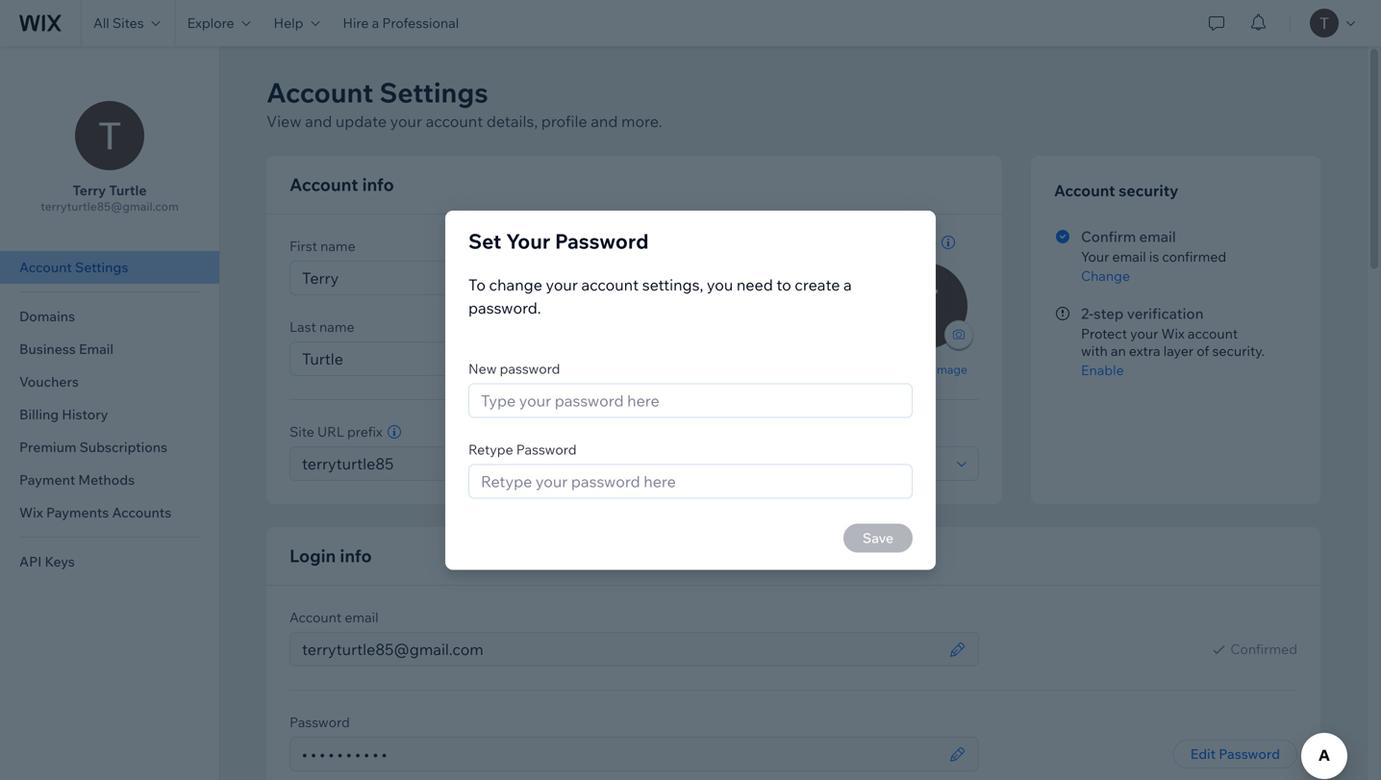 Task type: vqa. For each thing, say whether or not it's contained in the screenshot.
first and from right
yes



Task type: describe. For each thing, give the bounding box(es) containing it.
confirm email your email is confirmed change
[[1081, 227, 1227, 284]]

history
[[62, 406, 108, 423]]

details,
[[487, 112, 538, 131]]

1 vertical spatial email
[[1112, 248, 1146, 265]]

hire
[[343, 14, 369, 31]]

account settings link
[[0, 251, 219, 284]]

edit password
[[1190, 745, 1280, 762]]

a inside 'link'
[[372, 14, 379, 31]]

confirmed
[[1162, 248, 1227, 265]]

verification
[[1127, 304, 1204, 323]]

update
[[336, 112, 387, 131]]

set
[[468, 228, 502, 254]]

account for 2-
[[1188, 325, 1238, 342]]

edit password button
[[1173, 740, 1297, 768]]

accounts
[[112, 504, 171, 521]]

Type your password here password field
[[475, 384, 906, 417]]

of
[[1197, 342, 1209, 359]]

security.
[[1212, 342, 1265, 359]]

prefix
[[347, 423, 383, 440]]

explore
[[187, 14, 234, 31]]

to change your account settings, you need to create a password.
[[468, 275, 852, 317]]

to
[[777, 275, 791, 294]]

an
[[1111, 342, 1126, 359]]

image inside button
[[933, 362, 967, 377]]

wix payments accounts link
[[0, 496, 219, 529]]

need
[[737, 275, 773, 294]]

terry turtle terryturtle85@gmail.com
[[41, 182, 179, 214]]

layer
[[1164, 342, 1194, 359]]

methods
[[78, 471, 135, 488]]

premium subscriptions
[[19, 439, 167, 455]]

business email
[[19, 340, 114, 357]]

site url prefix
[[290, 423, 383, 440]]

your inside to change your account settings, you need to create a password.
[[546, 275, 578, 294]]

name for last name
[[319, 318, 354, 335]]

change
[[1081, 267, 1130, 284]]

account security
[[1054, 181, 1179, 200]]

2-step verification protect your wix account with an extra layer of security. enable
[[1081, 304, 1265, 378]]

last name
[[290, 318, 354, 335]]

change button
[[1081, 267, 1295, 285]]

your inside account settings view and update your account details, profile and more.
[[390, 112, 422, 131]]

account settings
[[19, 259, 128, 276]]

terry
[[73, 182, 106, 199]]

payment methods link
[[0, 464, 219, 496]]

payment methods
[[19, 471, 135, 488]]

account info
[[290, 174, 394, 195]]

view
[[266, 112, 302, 131]]

Enter your first name. text field
[[296, 262, 828, 294]]

payment
[[19, 471, 75, 488]]

remove image button
[[887, 361, 967, 378]]

protect
[[1081, 325, 1127, 342]]

edit
[[1190, 745, 1216, 762]]

vouchers
[[19, 373, 79, 390]]

account language
[[642, 423, 756, 440]]

your inside confirm email your email is confirmed change
[[1081, 248, 1109, 265]]

retype
[[468, 441, 513, 458]]

settings,
[[642, 275, 703, 294]]

account inside to change your account settings, you need to create a password.
[[581, 275, 639, 294]]

step
[[1094, 304, 1124, 323]]

login
[[290, 545, 336, 567]]

settings for account settings
[[75, 259, 128, 276]]

account for account security
[[1054, 181, 1115, 200]]

account for account settings
[[19, 259, 72, 276]]

business
[[19, 340, 76, 357]]

email for account
[[345, 609, 379, 626]]

last
[[290, 318, 316, 335]]

help
[[274, 14, 303, 31]]

retype password
[[468, 441, 577, 458]]

site
[[290, 423, 314, 440]]

billing
[[19, 406, 59, 423]]

all sites
[[93, 14, 144, 31]]

business email link
[[0, 333, 219, 365]]

hire a professional link
[[331, 0, 471, 46]]

help button
[[262, 0, 331, 46]]

to
[[468, 275, 486, 294]]

with
[[1081, 342, 1108, 359]]



Task type: locate. For each thing, give the bounding box(es) containing it.
name right first
[[320, 238, 356, 254]]

account down type your password here password field
[[642, 423, 694, 440]]

settings for account settings view and update your account details, profile and more.
[[379, 76, 488, 109]]

image
[[897, 234, 937, 251], [933, 362, 967, 377]]

1 vertical spatial account
[[581, 275, 639, 294]]

a right create at the right top of the page
[[844, 275, 852, 294]]

your right update
[[390, 112, 422, 131]]

sites
[[112, 14, 144, 31]]

0 horizontal spatial wix
[[19, 504, 43, 521]]

first
[[290, 238, 317, 254]]

password
[[500, 360, 560, 377]]

your up extra at the top right of the page
[[1130, 325, 1158, 342]]

premium subscriptions link
[[0, 431, 219, 464]]

keys
[[45, 553, 75, 570]]

new password
[[468, 360, 560, 377]]

and
[[305, 112, 332, 131], [591, 112, 618, 131]]

0 horizontal spatial account
[[426, 112, 483, 131]]

your up change
[[1081, 248, 1109, 265]]

is
[[1149, 248, 1159, 265]]

1 vertical spatial image
[[933, 362, 967, 377]]

account left settings,
[[581, 275, 639, 294]]

account
[[266, 76, 373, 109], [290, 174, 358, 195], [1054, 181, 1115, 200], [19, 259, 72, 276], [642, 423, 694, 440], [290, 609, 342, 626]]

email
[[79, 340, 114, 357]]

settings inside account settings view and update your account details, profile and more.
[[379, 76, 488, 109]]

account up view
[[266, 76, 373, 109]]

0 horizontal spatial your
[[390, 112, 422, 131]]

you
[[707, 275, 733, 294]]

account settings view and update your account details, profile and more.
[[266, 76, 662, 131]]

2 vertical spatial account
[[1188, 325, 1238, 342]]

domains
[[19, 308, 75, 325]]

wix
[[1161, 325, 1185, 342], [19, 504, 43, 521]]

0 horizontal spatial settings
[[75, 259, 128, 276]]

settings inside sidebar element
[[75, 259, 128, 276]]

account up of
[[1188, 325, 1238, 342]]

sidebar element
[[0, 46, 220, 780]]

info
[[362, 174, 394, 195], [340, 545, 372, 567]]

wix inside sidebar element
[[19, 504, 43, 521]]

2 horizontal spatial your
[[1130, 325, 1158, 342]]

account up confirm
[[1054, 181, 1115, 200]]

your down set your password at the left of page
[[546, 275, 578, 294]]

password
[[555, 228, 649, 254], [516, 441, 577, 458], [290, 714, 350, 731], [1219, 745, 1280, 762]]

1 horizontal spatial your
[[1081, 248, 1109, 265]]

info for account info
[[362, 174, 394, 195]]

account for account settings view and update your account details, profile and more.
[[266, 76, 373, 109]]

1 and from the left
[[305, 112, 332, 131]]

api keys
[[19, 553, 75, 570]]

password inside button
[[1219, 745, 1280, 762]]

Enter your last name. text field
[[296, 342, 828, 375]]

profile
[[541, 112, 587, 131]]

more.
[[621, 112, 662, 131]]

account inside account settings view and update your account details, profile and more.
[[426, 112, 483, 131]]

0 horizontal spatial and
[[305, 112, 332, 131]]

subscriptions
[[79, 439, 167, 455]]

1 vertical spatial wix
[[19, 504, 43, 521]]

professional
[[382, 14, 459, 31]]

remove
[[887, 362, 931, 377]]

language
[[697, 423, 756, 440]]

0 vertical spatial a
[[372, 14, 379, 31]]

0 vertical spatial settings
[[379, 76, 488, 109]]

settings
[[379, 76, 488, 109], [75, 259, 128, 276]]

turtle
[[109, 182, 147, 199]]

confirmed
[[1231, 641, 1297, 657]]

info for login info
[[340, 545, 372, 567]]

your inside '2-step verification protect your wix account with an extra layer of security. enable'
[[1130, 325, 1158, 342]]

login info
[[290, 545, 372, 567]]

confirm
[[1081, 227, 1136, 246]]

payments
[[46, 504, 109, 521]]

Retype your password here password field
[[475, 465, 906, 498]]

account for account info
[[290, 174, 358, 195]]

api keys link
[[0, 545, 219, 578]]

a inside to change your account settings, you need to create a password.
[[844, 275, 852, 294]]

terryturtle85@gmail.com
[[41, 199, 179, 214]]

0 vertical spatial wix
[[1161, 325, 1185, 342]]

settings down professional
[[379, 76, 488, 109]]

domains link
[[0, 300, 219, 333]]

None field
[[649, 447, 951, 480]]

0 horizontal spatial your
[[506, 228, 550, 254]]

billing history link
[[0, 398, 219, 431]]

1 vertical spatial a
[[844, 275, 852, 294]]

1 horizontal spatial account
[[581, 275, 639, 294]]

extra
[[1129, 342, 1161, 359]]

wix up layer
[[1161, 325, 1185, 342]]

0 vertical spatial name
[[320, 238, 356, 254]]

account for account language
[[642, 423, 694, 440]]

all
[[93, 14, 109, 31]]

name right last
[[319, 318, 354, 335]]

account up domains
[[19, 259, 72, 276]]

1 horizontal spatial your
[[546, 275, 578, 294]]

info down update
[[362, 174, 394, 195]]

1 vertical spatial your
[[546, 275, 578, 294]]

0 horizontal spatial a
[[372, 14, 379, 31]]

api
[[19, 553, 42, 570]]

0 vertical spatial account
[[426, 112, 483, 131]]

set your password
[[468, 228, 649, 254]]

None text field
[[296, 738, 944, 770]]

create
[[795, 275, 840, 294]]

0 vertical spatial email
[[1139, 227, 1176, 246]]

email for confirm
[[1139, 227, 1176, 246]]

account inside '2-step verification protect your wix account with an extra layer of security. enable'
[[1188, 325, 1238, 342]]

change
[[489, 275, 542, 294]]

2-
[[1081, 304, 1094, 323]]

0 vertical spatial your
[[390, 112, 422, 131]]

1 vertical spatial settings
[[75, 259, 128, 276]]

account inside account settings link
[[19, 259, 72, 276]]

2 vertical spatial email
[[345, 609, 379, 626]]

Choose an account name text field
[[296, 447, 578, 480]]

account email
[[290, 609, 379, 626]]

billing history
[[19, 406, 108, 423]]

1 horizontal spatial settings
[[379, 76, 488, 109]]

info right login
[[340, 545, 372, 567]]

account down login
[[290, 609, 342, 626]]

first name
[[290, 238, 356, 254]]

password.
[[468, 298, 541, 317]]

email left is at right top
[[1112, 248, 1146, 265]]

a
[[372, 14, 379, 31], [844, 275, 852, 294]]

remove image
[[887, 362, 967, 377]]

0 vertical spatial info
[[362, 174, 394, 195]]

wix inside '2-step verification protect your wix account with an extra layer of security. enable'
[[1161, 325, 1185, 342]]

account for account email
[[290, 609, 342, 626]]

hire a professional
[[343, 14, 459, 31]]

enable
[[1081, 362, 1124, 378]]

email down login info
[[345, 609, 379, 626]]

account left details,
[[426, 112, 483, 131]]

email up is at right top
[[1139, 227, 1176, 246]]

wix payments accounts
[[19, 504, 171, 521]]

1 vertical spatial name
[[319, 318, 354, 335]]

name
[[320, 238, 356, 254], [319, 318, 354, 335]]

0 vertical spatial image
[[897, 234, 937, 251]]

security
[[1119, 181, 1179, 200]]

and right view
[[305, 112, 332, 131]]

1 horizontal spatial wix
[[1161, 325, 1185, 342]]

premium
[[19, 439, 76, 455]]

name for first name
[[320, 238, 356, 254]]

2 vertical spatial your
[[1130, 325, 1158, 342]]

wix down payment at the left of the page
[[19, 504, 43, 521]]

1 vertical spatial info
[[340, 545, 372, 567]]

2 and from the left
[[591, 112, 618, 131]]

account for account
[[426, 112, 483, 131]]

your
[[390, 112, 422, 131], [546, 275, 578, 294], [1130, 325, 1158, 342]]

account up 'first name'
[[290, 174, 358, 195]]

url
[[317, 423, 344, 440]]

settings up domains link
[[75, 259, 128, 276]]

new
[[468, 360, 497, 377]]

account inside account settings view and update your account details, profile and more.
[[266, 76, 373, 109]]

1 horizontal spatial a
[[844, 275, 852, 294]]

1 horizontal spatial and
[[591, 112, 618, 131]]

vouchers link
[[0, 365, 219, 398]]

a right hire
[[372, 14, 379, 31]]

your right set on the top
[[506, 228, 550, 254]]

enable button
[[1081, 362, 1295, 379]]

and left more.
[[591, 112, 618, 131]]

Email address text field
[[296, 633, 944, 666]]

2 horizontal spatial account
[[1188, 325, 1238, 342]]

account
[[426, 112, 483, 131], [581, 275, 639, 294], [1188, 325, 1238, 342]]

email
[[1139, 227, 1176, 246], [1112, 248, 1146, 265], [345, 609, 379, 626]]



